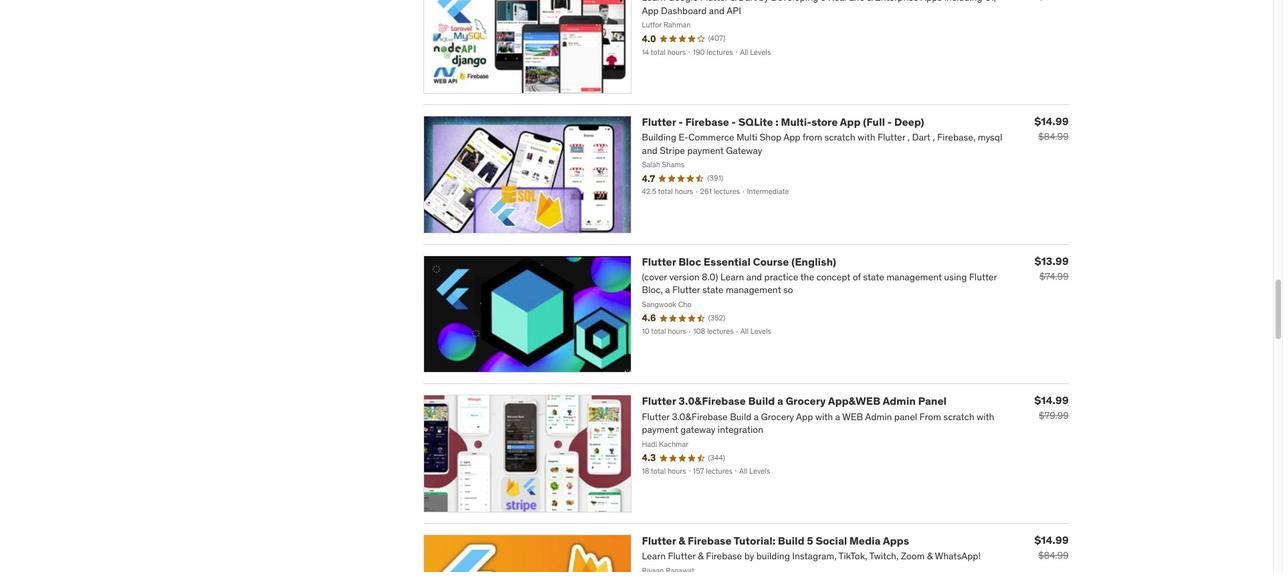 Task type: vqa. For each thing, say whether or not it's contained in the screenshot.
Flutter
yes



Task type: locate. For each thing, give the bounding box(es) containing it.
1 vertical spatial firebase
[[688, 534, 732, 547]]

2 $84.99 from the top
[[1038, 549, 1069, 562]]

flutter for flutter & firebase tutorial: build 5 social media apps
[[642, 534, 676, 547]]

0 vertical spatial $84.99
[[1038, 130, 1069, 142]]

$14.99 $84.99
[[1035, 114, 1069, 142], [1035, 533, 1069, 562]]

1 horizontal spatial build
[[778, 534, 805, 547]]

1 vertical spatial $14.99 $84.99
[[1035, 533, 1069, 562]]

firebase right &
[[688, 534, 732, 547]]

firebase left the sqlite
[[685, 115, 729, 128]]

2 flutter from the top
[[642, 255, 676, 268]]

firebase
[[685, 115, 729, 128], [688, 534, 732, 547]]

0 horizontal spatial -
[[679, 115, 683, 128]]

firebase for tutorial:
[[688, 534, 732, 547]]

$84.99
[[1038, 130, 1069, 142], [1038, 549, 1069, 562]]

&
[[679, 534, 686, 547]]

admin
[[883, 394, 916, 408]]

2 vertical spatial $14.99
[[1035, 533, 1069, 547]]

2 horizontal spatial -
[[888, 115, 892, 128]]

1 vertical spatial $14.99
[[1035, 394, 1069, 407]]

flutter bloc essential course (english)
[[642, 255, 836, 268]]

grocery
[[786, 394, 826, 408]]

1 $84.99 from the top
[[1038, 130, 1069, 142]]

0 vertical spatial $14.99 $84.99
[[1035, 114, 1069, 142]]

$74.99
[[1040, 270, 1069, 282]]

4 flutter from the top
[[642, 534, 676, 547]]

1 $14.99 $84.99 from the top
[[1035, 114, 1069, 142]]

build left a
[[748, 394, 775, 408]]

0 horizontal spatial build
[[748, 394, 775, 408]]

bloc
[[679, 255, 701, 268]]

$14.99 $84.99 for flutter - firebase - sqlite : multi-store app (full - deep)
[[1035, 114, 1069, 142]]

0 vertical spatial $14.99
[[1035, 114, 1069, 128]]

$79.99
[[1039, 410, 1069, 422]]

panel
[[918, 394, 947, 408]]

3 $14.99 from the top
[[1035, 533, 1069, 547]]

$14.99 for flutter - firebase - sqlite : multi-store app (full - deep)
[[1035, 114, 1069, 128]]

1 flutter from the top
[[642, 115, 676, 128]]

0 vertical spatial build
[[748, 394, 775, 408]]

app
[[840, 115, 861, 128]]

flutter - firebase - sqlite : multi-store app (full - deep)
[[642, 115, 924, 128]]

sqlite
[[738, 115, 773, 128]]

2 $14.99 from the top
[[1035, 394, 1069, 407]]

:
[[776, 115, 779, 128]]

flutter 3.0&firebase build a grocery app&web admin panel link
[[642, 394, 947, 408]]

3 flutter from the top
[[642, 394, 676, 408]]

(full
[[863, 115, 885, 128]]

3.0&firebase
[[679, 394, 746, 408]]

flutter
[[642, 115, 676, 128], [642, 255, 676, 268], [642, 394, 676, 408], [642, 534, 676, 547]]

tutorial:
[[734, 534, 776, 547]]

store
[[812, 115, 838, 128]]

$14.99
[[1035, 114, 1069, 128], [1035, 394, 1069, 407], [1035, 533, 1069, 547]]

1 vertical spatial build
[[778, 534, 805, 547]]

course
[[753, 255, 789, 268]]

1 horizontal spatial -
[[732, 115, 736, 128]]

deep)
[[894, 115, 924, 128]]

1 $14.99 from the top
[[1035, 114, 1069, 128]]

build
[[748, 394, 775, 408], [778, 534, 805, 547]]

0 vertical spatial firebase
[[685, 115, 729, 128]]

1 vertical spatial $84.99
[[1038, 549, 1069, 562]]

-
[[679, 115, 683, 128], [732, 115, 736, 128], [888, 115, 892, 128]]

2 $14.99 $84.99 from the top
[[1035, 533, 1069, 562]]

$14.99 for flutter & firebase tutorial: build 5 social media apps
[[1035, 533, 1069, 547]]

build left 5
[[778, 534, 805, 547]]



Task type: describe. For each thing, give the bounding box(es) containing it.
$13.99
[[1035, 254, 1069, 267]]

flutter & firebase tutorial: build 5 social media apps
[[642, 534, 909, 547]]

flutter bloc essential course (english) link
[[642, 255, 836, 268]]

flutter 3.0&firebase build a grocery app&web admin panel
[[642, 394, 947, 408]]

$14.99 for flutter 3.0&firebase build a grocery app&web admin panel
[[1035, 394, 1069, 407]]

$13.99 $74.99
[[1035, 254, 1069, 282]]

(english)
[[791, 255, 836, 268]]

$14.99 $79.99
[[1035, 394, 1069, 422]]

5
[[807, 534, 813, 547]]

$84.99 for flutter & firebase tutorial: build 5 social media apps
[[1038, 549, 1069, 562]]

1 - from the left
[[679, 115, 683, 128]]

app&web
[[828, 394, 881, 408]]

2 - from the left
[[732, 115, 736, 128]]

flutter for flutter bloc essential course (english)
[[642, 255, 676, 268]]

essential
[[704, 255, 751, 268]]

a
[[777, 394, 783, 408]]

flutter for flutter - firebase - sqlite : multi-store app (full - deep)
[[642, 115, 676, 128]]

social
[[816, 534, 847, 547]]

media
[[850, 534, 881, 547]]

apps
[[883, 534, 909, 547]]

$84.99 for flutter - firebase - sqlite : multi-store app (full - deep)
[[1038, 130, 1069, 142]]

flutter - firebase - sqlite : multi-store app (full - deep) link
[[642, 115, 924, 128]]

3 - from the left
[[888, 115, 892, 128]]

flutter for flutter 3.0&firebase build a grocery app&web admin panel
[[642, 394, 676, 408]]

flutter & firebase tutorial: build 5 social media apps link
[[642, 534, 909, 547]]

multi-
[[781, 115, 812, 128]]

firebase for -
[[685, 115, 729, 128]]

$14.99 $84.99 for flutter & firebase tutorial: build 5 social media apps
[[1035, 533, 1069, 562]]



